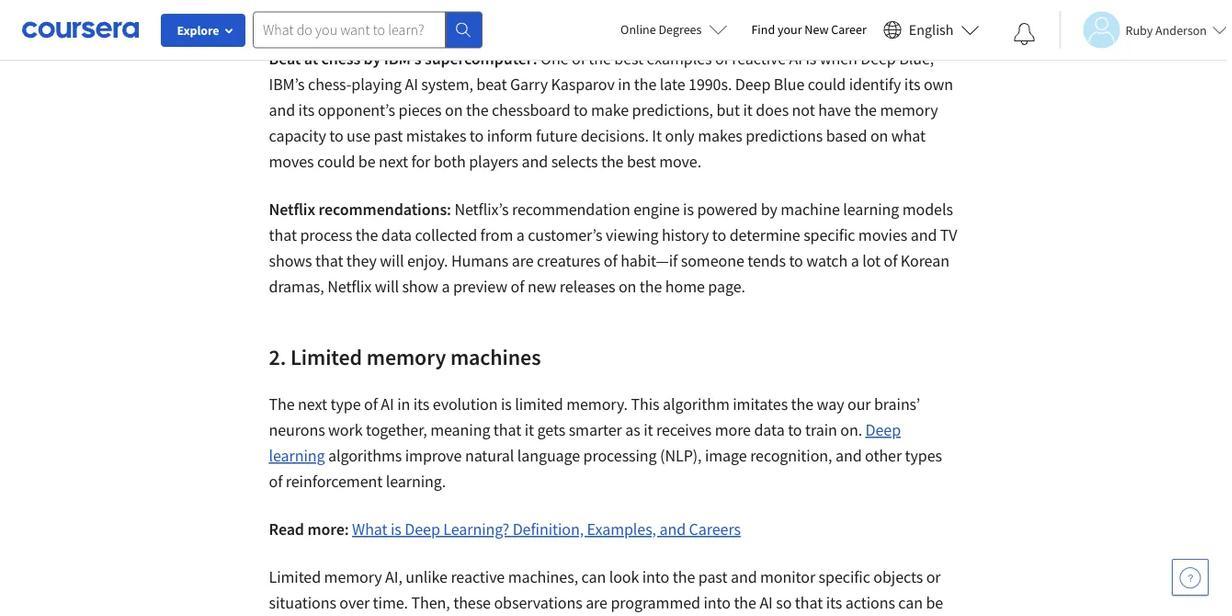 Task type: locate. For each thing, give the bounding box(es) containing it.
or
[[927, 567, 941, 587]]

limited right the 2.
[[290, 343, 362, 370]]

limited inside limited memory ai, unlike reactive machines, can look into the past and monitor specific objects or situations over time. then, these observations are programmed into the ai so that its actions can b
[[269, 567, 321, 587]]

as
[[626, 420, 641, 440]]

ai up together,
[[381, 394, 394, 415]]

learning down neurons in the bottom left of the page
[[269, 445, 325, 466]]

careers
[[689, 519, 741, 540]]

1 horizontal spatial next
[[379, 151, 408, 172]]

0 horizontal spatial into
[[643, 567, 670, 587]]

0 horizontal spatial reactive
[[451, 567, 505, 587]]

on down system,
[[445, 100, 463, 120]]

move.
[[660, 151, 702, 172]]

is
[[806, 48, 817, 69], [683, 199, 694, 220], [501, 394, 512, 415], [391, 519, 402, 540]]

our
[[848, 394, 871, 415]]

memory inside one of the best examples of reactive ai is when deep blue, ibm's chess-playing ai system, beat garry kasparov in the late 1990s. deep blue could identify its own and its opponent's pieces on the chessboard to make predictions, but it does not have the memory capacity to use past mistakes to inform future decisions. it only makes predictions based on what moves could be next for both players and selects the best move.
[[880, 100, 938, 120]]

are up the "new"
[[512, 250, 534, 271]]

limited up situations
[[269, 567, 321, 587]]

can down the objects at the right bottom of the page
[[899, 593, 923, 613]]

actions
[[846, 593, 895, 613]]

on left what
[[871, 125, 889, 146]]

1 vertical spatial data
[[754, 420, 785, 440]]

in inside the next type of ai in its evolution is limited memory. this algorithm imitates the way our brains' neurons work together, meaning that it gets smarter as it receives more data to train on.
[[397, 394, 410, 415]]

0 vertical spatial reactive
[[732, 48, 786, 69]]

that right 'so' in the bottom right of the page
[[795, 593, 823, 613]]

2 vertical spatial on
[[619, 276, 637, 297]]

based
[[826, 125, 868, 146]]

inform
[[487, 125, 533, 146]]

beat
[[269, 48, 301, 69]]

specific up watch
[[804, 225, 856, 245]]

into right programmed
[[704, 593, 731, 613]]

memory down the "show"
[[367, 343, 446, 370]]

0 vertical spatial by
[[364, 48, 381, 69]]

0 vertical spatial could
[[808, 74, 846, 95]]

the up the kasparov
[[589, 48, 611, 69]]

0 horizontal spatial ibm's
[[269, 74, 305, 95]]

what
[[352, 519, 388, 540]]

0 vertical spatial a
[[517, 225, 525, 245]]

1 horizontal spatial past
[[699, 567, 728, 587]]

ibm's inside one of the best examples of reactive ai is when deep blue, ibm's chess-playing ai system, beat garry kasparov in the late 1990s. deep blue could identify its own and its opponent's pieces on the chessboard to make predictions, but it does not have the memory capacity to use past mistakes to inform future decisions. it only makes predictions based on what moves could be next for both players and selects the best move.
[[269, 74, 305, 95]]

0 vertical spatial next
[[379, 151, 408, 172]]

memory up what
[[880, 100, 938, 120]]

by up playing
[[364, 48, 381, 69]]

deep
[[861, 48, 896, 69], [735, 74, 771, 95], [866, 420, 901, 440], [405, 519, 440, 540]]

learning up movies at the top
[[843, 199, 900, 220]]

gets
[[538, 420, 566, 440]]

0 vertical spatial past
[[374, 125, 403, 146]]

1 vertical spatial limited
[[269, 567, 321, 587]]

brains'
[[875, 394, 921, 415]]

1 vertical spatial specific
[[819, 567, 871, 587]]

algorithm
[[663, 394, 730, 415]]

deep learning link
[[269, 420, 901, 466]]

1 vertical spatial can
[[899, 593, 923, 613]]

and down on.
[[836, 445, 862, 466]]

to up recognition,
[[788, 420, 802, 440]]

its left actions
[[826, 593, 843, 613]]

chessboard
[[492, 100, 571, 120]]

0 vertical spatial learning
[[843, 199, 900, 220]]

it left gets
[[525, 420, 534, 440]]

1 horizontal spatial ibm's
[[384, 48, 422, 69]]

it right as
[[644, 420, 653, 440]]

in up together,
[[397, 394, 410, 415]]

by up determine
[[761, 199, 778, 220]]

is left when
[[806, 48, 817, 69]]

1 vertical spatial next
[[298, 394, 327, 415]]

it right 'but'
[[743, 100, 753, 120]]

0 horizontal spatial netflix
[[269, 199, 315, 220]]

does
[[756, 100, 789, 120]]

1 vertical spatial in
[[397, 394, 410, 415]]

blue
[[774, 74, 805, 95]]

ai down beat at chess by ibm's supercomputer:
[[405, 74, 418, 95]]

1 vertical spatial netflix
[[328, 276, 372, 297]]

and left the tv
[[911, 225, 937, 245]]

1 horizontal spatial in
[[618, 74, 631, 95]]

0 vertical spatial best
[[615, 48, 644, 69]]

1 horizontal spatial netflix
[[328, 276, 372, 297]]

its inside limited memory ai, unlike reactive machines, can look into the past and monitor specific objects or situations over time. then, these observations are programmed into the ai so that its actions can b
[[826, 593, 843, 613]]

in up make
[[618, 74, 631, 95]]

ruby anderson button
[[1060, 11, 1228, 48]]

1 vertical spatial reactive
[[451, 567, 505, 587]]

the down netflix recommendations:
[[356, 225, 378, 245]]

makes
[[698, 125, 743, 146]]

reactive inside one of the best examples of reactive ai is when deep blue, ibm's chess-playing ai system, beat garry kasparov in the late 1990s. deep blue could identify its own and its opponent's pieces on the chessboard to make predictions, but it does not have the memory capacity to use past mistakes to inform future decisions. it only makes predictions based on what moves could be next for both players and selects the best move.
[[732, 48, 786, 69]]

to
[[574, 100, 588, 120], [329, 125, 344, 146], [470, 125, 484, 146], [712, 225, 727, 245], [789, 250, 804, 271], [788, 420, 802, 440]]

reactive down find
[[732, 48, 786, 69]]

0 vertical spatial in
[[618, 74, 631, 95]]

the left way
[[791, 394, 814, 415]]

can left the look
[[582, 567, 606, 587]]

1 vertical spatial learning
[[269, 445, 325, 466]]

past inside limited memory ai, unlike reactive machines, can look into the past and monitor specific objects or situations over time. then, these observations are programmed into the ai so that its actions can b
[[699, 567, 728, 587]]

ai inside limited memory ai, unlike reactive machines, can look into the past and monitor specific objects or situations over time. then, these observations are programmed into the ai so that its actions can b
[[760, 593, 773, 613]]

ibm's
[[384, 48, 422, 69], [269, 74, 305, 95]]

and down 'future'
[[522, 151, 548, 172]]

it
[[652, 125, 662, 146]]

data
[[381, 225, 412, 245], [754, 420, 785, 440]]

a left lot
[[851, 250, 859, 271]]

a right the "show"
[[442, 276, 450, 297]]

and left monitor
[[731, 567, 757, 587]]

predictions,
[[632, 100, 714, 120]]

are right observations
[[586, 593, 608, 613]]

that up natural
[[494, 420, 522, 440]]

to inside the next type of ai in its evolution is limited memory. this algorithm imitates the way our brains' neurons work together, meaning that it gets smarter as it receives more data to train on.
[[788, 420, 802, 440]]

a right "from"
[[517, 225, 525, 245]]

2 vertical spatial memory
[[324, 567, 382, 587]]

limited
[[515, 394, 563, 415]]

netflix up process
[[269, 199, 315, 220]]

1 horizontal spatial are
[[586, 593, 608, 613]]

will right they
[[380, 250, 404, 271]]

0 vertical spatial memory
[[880, 100, 938, 120]]

and inside algorithms improve natural language processing (nlp), image recognition, and other types of reinforcement learning.
[[836, 445, 862, 466]]

2 vertical spatial a
[[442, 276, 450, 297]]

observations
[[494, 593, 583, 613]]

models
[[903, 199, 953, 220]]

1 vertical spatial by
[[761, 199, 778, 220]]

and
[[269, 100, 295, 120], [522, 151, 548, 172], [911, 225, 937, 245], [836, 445, 862, 466], [660, 519, 686, 540], [731, 567, 757, 587]]

playing
[[351, 74, 402, 95]]

2. limited memory machines
[[269, 343, 541, 370]]

selects
[[551, 151, 598, 172]]

new
[[528, 276, 557, 297]]

is inside one of the best examples of reactive ai is when deep blue, ibm's chess-playing ai system, beat garry kasparov in the late 1990s. deep blue could identify its own and its opponent's pieces on the chessboard to make predictions, but it does not have the memory capacity to use past mistakes to inform future decisions. it only makes predictions based on what moves could be next for both players and selects the best move.
[[806, 48, 817, 69]]

2 horizontal spatial a
[[851, 250, 859, 271]]

0 horizontal spatial on
[[445, 100, 463, 120]]

What do you want to learn? text field
[[253, 11, 446, 48]]

1 vertical spatial a
[[851, 250, 859, 271]]

0 vertical spatial on
[[445, 100, 463, 120]]

to left the use
[[329, 125, 344, 146]]

imitates
[[733, 394, 788, 415]]

data down imitates
[[754, 420, 785, 440]]

could left the be
[[317, 151, 355, 172]]

the down decisions.
[[601, 151, 624, 172]]

0 horizontal spatial learning
[[269, 445, 325, 466]]

will left the "show"
[[375, 276, 399, 297]]

ai left 'so' in the bottom right of the page
[[760, 593, 773, 613]]

explore
[[177, 22, 219, 39]]

None search field
[[253, 11, 483, 48]]

1 vertical spatial ibm's
[[269, 74, 305, 95]]

monitor
[[761, 567, 816, 587]]

into up programmed
[[643, 567, 670, 587]]

1 vertical spatial past
[[699, 567, 728, 587]]

next up neurons in the bottom left of the page
[[298, 394, 327, 415]]

for
[[411, 151, 431, 172]]

online degrees button
[[606, 9, 742, 50]]

ai inside the next type of ai in its evolution is limited memory. this algorithm imitates the way our brains' neurons work together, meaning that it gets smarter as it receives more data to train on.
[[381, 394, 394, 415]]

1 horizontal spatial by
[[761, 199, 778, 220]]

netflix recommendations:
[[269, 199, 455, 220]]

2 horizontal spatial it
[[743, 100, 753, 120]]

so
[[776, 593, 792, 613]]

memory inside limited memory ai, unlike reactive machines, can look into the past and monitor specific objects or situations over time. then, these observations are programmed into the ai so that its actions can b
[[324, 567, 382, 587]]

work
[[328, 420, 363, 440]]

enjoy.
[[407, 250, 448, 271]]

1 vertical spatial on
[[871, 125, 889, 146]]

learning inside deep learning
[[269, 445, 325, 466]]

past right the use
[[374, 125, 403, 146]]

type
[[331, 394, 361, 415]]

could up have
[[808, 74, 846, 95]]

1 horizontal spatial into
[[704, 593, 731, 613]]

is up history
[[683, 199, 694, 220]]

other
[[865, 445, 902, 466]]

of
[[572, 48, 586, 69], [715, 48, 729, 69], [604, 250, 618, 271], [884, 250, 898, 271], [511, 276, 525, 297], [364, 394, 378, 415], [269, 471, 283, 492]]

0 horizontal spatial past
[[374, 125, 403, 146]]

0 vertical spatial can
[[582, 567, 606, 587]]

0 horizontal spatial in
[[397, 394, 410, 415]]

creatures
[[537, 250, 601, 271]]

data inside netflix's recommendation engine is powered by machine learning models that process the data collected from a customer's viewing history to determine specific movies and tv shows that they will enjoy. humans are creatures of habit—if someone tends to watch a lot of korean dramas, netflix will show a preview of new releases on the home page.
[[381, 225, 412, 245]]

habit—if
[[621, 250, 678, 271]]

deep up other at right bottom
[[866, 420, 901, 440]]

1 horizontal spatial learning
[[843, 199, 900, 220]]

0 horizontal spatial data
[[381, 225, 412, 245]]

0 vertical spatial will
[[380, 250, 404, 271]]

deep up the unlike at the left of the page
[[405, 519, 440, 540]]

1 horizontal spatial reactive
[[732, 48, 786, 69]]

is inside netflix's recommendation engine is powered by machine learning models that process the data collected from a customer's viewing history to determine specific movies and tv shows that they will enjoy. humans are creatures of habit—if someone tends to watch a lot of korean dramas, netflix will show a preview of new releases on the home page.
[[683, 199, 694, 220]]

customer's
[[528, 225, 603, 245]]

on down habit—if at the right of the page
[[619, 276, 637, 297]]

1 vertical spatial are
[[586, 593, 608, 613]]

show notifications image
[[1014, 23, 1036, 45]]

future
[[536, 125, 578, 146]]

will
[[380, 250, 404, 271], [375, 276, 399, 297]]

the down habit—if at the right of the page
[[640, 276, 662, 297]]

specific
[[804, 225, 856, 245], [819, 567, 871, 587]]

1 horizontal spatial on
[[619, 276, 637, 297]]

specific up actions
[[819, 567, 871, 587]]

reactive up these
[[451, 567, 505, 587]]

natural
[[465, 445, 514, 466]]

0 vertical spatial data
[[381, 225, 412, 245]]

into
[[643, 567, 670, 587], [704, 593, 731, 613]]

best down online
[[615, 48, 644, 69]]

0 vertical spatial specific
[[804, 225, 856, 245]]

1 vertical spatial into
[[704, 593, 731, 613]]

decisions.
[[581, 125, 649, 146]]

read more: what is deep learning? definition, examples, and careers
[[269, 519, 741, 540]]

is left limited
[[501, 394, 512, 415]]

data down recommendations:
[[381, 225, 412, 245]]

0 vertical spatial are
[[512, 250, 534, 271]]

0 horizontal spatial are
[[512, 250, 534, 271]]

its up together,
[[414, 394, 430, 415]]

0 vertical spatial netflix
[[269, 199, 315, 220]]

0 horizontal spatial next
[[298, 394, 327, 415]]

next right the be
[[379, 151, 408, 172]]

best down it in the right of the page
[[627, 151, 656, 172]]

past down careers
[[699, 567, 728, 587]]

in
[[618, 74, 631, 95], [397, 394, 410, 415]]

of right "type"
[[364, 394, 378, 415]]

ibm's up playing
[[384, 48, 422, 69]]

its up capacity
[[298, 100, 315, 120]]

by
[[364, 48, 381, 69], [761, 199, 778, 220]]

find
[[752, 21, 775, 38]]

memory up over
[[324, 567, 382, 587]]

limited
[[290, 343, 362, 370], [269, 567, 321, 587]]

collected
[[415, 225, 477, 245]]

engine
[[634, 199, 680, 220]]

ibm's down beat
[[269, 74, 305, 95]]

of up read
[[269, 471, 283, 492]]

what is deep learning? definition, examples, and careers link
[[352, 519, 741, 540]]

chess
[[321, 48, 361, 69]]

the inside the next type of ai in its evolution is limited memory. this algorithm imitates the way our brains' neurons work together, meaning that it gets smarter as it receives more data to train on.
[[791, 394, 814, 415]]

that
[[269, 225, 297, 245], [315, 250, 343, 271], [494, 420, 522, 440], [795, 593, 823, 613]]

netflix down they
[[328, 276, 372, 297]]

way
[[817, 394, 845, 415]]

objects
[[874, 567, 923, 587]]

powered
[[697, 199, 758, 220]]

1 horizontal spatial data
[[754, 420, 785, 440]]

not
[[792, 100, 815, 120]]

1 vertical spatial could
[[317, 151, 355, 172]]

help center image
[[1180, 566, 1202, 589]]



Task type: describe. For each thing, give the bounding box(es) containing it.
next inside one of the best examples of reactive ai is when deep blue, ibm's chess-playing ai system, beat garry kasparov in the late 1990s. deep blue could identify its own and its opponent's pieces on the chessboard to make predictions, but it does not have the memory capacity to use past mistakes to inform future decisions. it only makes predictions based on what moves could be next for both players and selects the best move.
[[379, 151, 408, 172]]

capacity
[[269, 125, 326, 146]]

but
[[717, 100, 740, 120]]

these
[[453, 593, 491, 613]]

1 vertical spatial memory
[[367, 343, 446, 370]]

data inside the next type of ai in its evolution is limited memory. this algorithm imitates the way our brains' neurons work together, meaning that it gets smarter as it receives more data to train on.
[[754, 420, 785, 440]]

over
[[340, 593, 370, 613]]

0 horizontal spatial it
[[525, 420, 534, 440]]

1 horizontal spatial it
[[644, 420, 653, 440]]

1 horizontal spatial can
[[899, 593, 923, 613]]

0 vertical spatial into
[[643, 567, 670, 587]]

limited memory ai, unlike reactive machines, can look into the past and monitor specific objects or situations over time. then, these observations are programmed into the ai so that its actions can b
[[269, 567, 956, 614]]

deep up identify
[[861, 48, 896, 69]]

lot
[[863, 250, 881, 271]]

the left 'so' in the bottom right of the page
[[734, 593, 757, 613]]

recommendation
[[512, 199, 631, 220]]

of inside the next type of ai in its evolution is limited memory. this algorithm imitates the way our brains' neurons work together, meaning that it gets smarter as it receives more data to train on.
[[364, 394, 378, 415]]

watch
[[807, 250, 848, 271]]

and left careers
[[660, 519, 686, 540]]

are inside netflix's recommendation engine is powered by machine learning models that process the data collected from a customer's viewing history to determine specific movies and tv shows that they will enjoy. humans are creatures of habit—if someone tends to watch a lot of korean dramas, netflix will show a preview of new releases on the home page.
[[512, 250, 534, 271]]

unlike
[[406, 567, 448, 587]]

in inside one of the best examples of reactive ai is when deep blue, ibm's chess-playing ai system, beat garry kasparov in the late 1990s. deep blue could identify its own and its opponent's pieces on the chessboard to make predictions, but it does not have the memory capacity to use past mistakes to inform future decisions. it only makes predictions based on what moves could be next for both players and selects the best move.
[[618, 74, 631, 95]]

to down the kasparov
[[574, 100, 588, 120]]

it inside one of the best examples of reactive ai is when deep blue, ibm's chess-playing ai system, beat garry kasparov in the late 1990s. deep blue could identify its own and its opponent's pieces on the chessboard to make predictions, but it does not have the memory capacity to use past mistakes to inform future decisions. it only makes predictions based on what moves could be next for both players and selects the best move.
[[743, 100, 753, 120]]

explore button
[[161, 14, 246, 47]]

types
[[905, 445, 943, 466]]

of inside algorithms improve natural language processing (nlp), image recognition, and other types of reinforcement learning.
[[269, 471, 283, 492]]

on.
[[841, 420, 863, 440]]

and inside limited memory ai, unlike reactive machines, can look into the past and monitor specific objects or situations over time. then, these observations are programmed into the ai so that its actions can b
[[731, 567, 757, 587]]

examples
[[647, 48, 712, 69]]

show
[[402, 276, 439, 297]]

improve
[[405, 445, 462, 466]]

train
[[806, 420, 838, 440]]

this
[[631, 394, 660, 415]]

blue,
[[900, 48, 934, 69]]

find your new career link
[[742, 18, 876, 41]]

learning?
[[444, 519, 510, 540]]

deep up the does
[[735, 74, 771, 95]]

have
[[819, 100, 851, 120]]

together,
[[366, 420, 427, 440]]

only
[[665, 125, 695, 146]]

when
[[820, 48, 858, 69]]

reactive inside limited memory ai, unlike reactive machines, can look into the past and monitor specific objects or situations over time. then, these observations are programmed into the ai so that its actions can b
[[451, 567, 505, 587]]

0 vertical spatial limited
[[290, 343, 362, 370]]

opponent's
[[318, 100, 395, 120]]

reinforcement
[[286, 471, 383, 492]]

degrees
[[659, 21, 702, 38]]

1 horizontal spatial could
[[808, 74, 846, 95]]

of right one
[[572, 48, 586, 69]]

next inside the next type of ai in its evolution is limited memory. this algorithm imitates the way our brains' neurons work together, meaning that it gets smarter as it receives more data to train on.
[[298, 394, 327, 415]]

machines
[[450, 343, 541, 370]]

page.
[[708, 276, 746, 297]]

specific inside netflix's recommendation engine is powered by machine learning models that process the data collected from a customer's viewing history to determine specific movies and tv shows that they will enjoy. humans are creatures of habit—if someone tends to watch a lot of korean dramas, netflix will show a preview of new releases on the home page.
[[804, 225, 856, 245]]

of down viewing
[[604, 250, 618, 271]]

learning inside netflix's recommendation engine is powered by machine learning models that process the data collected from a customer's viewing history to determine specific movies and tv shows that they will enjoy. humans are creatures of habit—if someone tends to watch a lot of korean dramas, netflix will show a preview of new releases on the home page.
[[843, 199, 900, 220]]

beat
[[477, 74, 507, 95]]

new
[[805, 21, 829, 38]]

0 horizontal spatial by
[[364, 48, 381, 69]]

machines,
[[508, 567, 578, 587]]

korean
[[901, 250, 950, 271]]

on inside netflix's recommendation engine is powered by machine learning models that process the data collected from a customer's viewing history to determine specific movies and tv shows that they will enjoy. humans are creatures of habit—if someone tends to watch a lot of korean dramas, netflix will show a preview of new releases on the home page.
[[619, 276, 637, 297]]

own
[[924, 74, 954, 95]]

english
[[909, 21, 954, 39]]

to right tends
[[789, 250, 804, 271]]

beat at chess by ibm's supercomputer:
[[269, 48, 541, 69]]

definition,
[[513, 519, 584, 540]]

its left own
[[905, 74, 921, 95]]

ai up blue
[[789, 48, 803, 69]]

the
[[269, 394, 295, 415]]

the down the beat
[[466, 100, 489, 120]]

receives
[[657, 420, 712, 440]]

releases
[[560, 276, 616, 297]]

that inside the next type of ai in its evolution is limited memory. this algorithm imitates the way our brains' neurons work together, meaning that it gets smarter as it receives more data to train on.
[[494, 420, 522, 440]]

home
[[666, 276, 705, 297]]

preview
[[453, 276, 508, 297]]

time.
[[373, 593, 408, 613]]

tends
[[748, 250, 786, 271]]

is right what
[[391, 519, 402, 540]]

1 vertical spatial will
[[375, 276, 399, 297]]

to up players
[[470, 125, 484, 146]]

past inside one of the best examples of reactive ai is when deep blue, ibm's chess-playing ai system, beat garry kasparov in the late 1990s. deep blue could identify its own and its opponent's pieces on the chessboard to make predictions, but it does not have the memory capacity to use past mistakes to inform future decisions. it only makes predictions based on what moves could be next for both players and selects the best move.
[[374, 125, 403, 146]]

someone
[[681, 250, 745, 271]]

netflix's
[[455, 199, 509, 220]]

and inside netflix's recommendation engine is powered by machine learning models that process the data collected from a customer's viewing history to determine specific movies and tv shows that they will enjoy. humans are creatures of habit—if someone tends to watch a lot of korean dramas, netflix will show a preview of new releases on the home page.
[[911, 225, 937, 245]]

that up shows
[[269, 225, 297, 245]]

that down process
[[315, 250, 343, 271]]

deep inside deep learning
[[866, 420, 901, 440]]

0 vertical spatial ibm's
[[384, 48, 422, 69]]

1 horizontal spatial a
[[517, 225, 525, 245]]

and up capacity
[[269, 100, 295, 120]]

of right lot
[[884, 250, 898, 271]]

evolution
[[433, 394, 498, 415]]

is inside the next type of ai in its evolution is limited memory. this algorithm imitates the way our brains' neurons work together, meaning that it gets smarter as it receives more data to train on.
[[501, 394, 512, 415]]

identify
[[849, 74, 901, 95]]

what
[[892, 125, 926, 146]]

read
[[269, 519, 304, 540]]

meaning
[[431, 420, 490, 440]]

predictions
[[746, 125, 823, 146]]

look
[[609, 567, 639, 587]]

specific inside limited memory ai, unlike reactive machines, can look into the past and monitor specific objects or situations over time. then, these observations are programmed into the ai so that its actions can b
[[819, 567, 871, 587]]

more
[[715, 420, 751, 440]]

0 horizontal spatial can
[[582, 567, 606, 587]]

1 vertical spatial best
[[627, 151, 656, 172]]

the down identify
[[855, 100, 877, 120]]

determine
[[730, 225, 801, 245]]

(nlp),
[[660, 445, 702, 466]]

recognition,
[[750, 445, 833, 466]]

pieces
[[399, 100, 442, 120]]

0 horizontal spatial a
[[442, 276, 450, 297]]

algorithms improve natural language processing (nlp), image recognition, and other types of reinforcement learning.
[[269, 445, 943, 492]]

mistakes
[[406, 125, 467, 146]]

chess-
[[308, 74, 351, 95]]

the left "late"
[[634, 74, 657, 95]]

ruby
[[1126, 22, 1153, 38]]

the up programmed
[[673, 567, 695, 587]]

tv
[[941, 225, 958, 245]]

2.
[[269, 343, 286, 370]]

its inside the next type of ai in its evolution is limited memory. this algorithm imitates the way our brains' neurons work together, meaning that it gets smarter as it receives more data to train on.
[[414, 394, 430, 415]]

learning.
[[386, 471, 446, 492]]

ai,
[[385, 567, 403, 587]]

0 horizontal spatial could
[[317, 151, 355, 172]]

dramas,
[[269, 276, 324, 297]]

netflix inside netflix's recommendation engine is powered by machine learning models that process the data collected from a customer's viewing history to determine specific movies and tv shows that they will enjoy. humans are creatures of habit—if someone tends to watch a lot of korean dramas, netflix will show a preview of new releases on the home page.
[[328, 276, 372, 297]]

viewing
[[606, 225, 659, 245]]

system,
[[421, 74, 473, 95]]

of up 1990s.
[[715, 48, 729, 69]]

of left the "new"
[[511, 276, 525, 297]]

coursera image
[[22, 15, 139, 44]]

are inside limited memory ai, unlike reactive machines, can look into the past and monitor specific objects or situations over time. then, these observations are programmed into the ai so that its actions can b
[[586, 593, 608, 613]]

to up someone
[[712, 225, 727, 245]]

1990s.
[[689, 74, 732, 95]]

by inside netflix's recommendation engine is powered by machine learning models that process the data collected from a customer's viewing history to determine specific movies and tv shows that they will enjoy. humans are creatures of habit—if someone tends to watch a lot of korean dramas, netflix will show a preview of new releases on the home page.
[[761, 199, 778, 220]]

machine
[[781, 199, 840, 220]]

history
[[662, 225, 709, 245]]

use
[[347, 125, 371, 146]]

that inside limited memory ai, unlike reactive machines, can look into the past and monitor specific objects or situations over time. then, these observations are programmed into the ai so that its actions can b
[[795, 593, 823, 613]]

career
[[832, 21, 867, 38]]

supercomputer:
[[425, 48, 538, 69]]

2 horizontal spatial on
[[871, 125, 889, 146]]

the next type of ai in its evolution is limited memory. this algorithm imitates the way our brains' neurons work together, meaning that it gets smarter as it receives more data to train on.
[[269, 394, 921, 440]]

anderson
[[1156, 22, 1207, 38]]



Task type: vqa. For each thing, say whether or not it's contained in the screenshot.
the topmost "in"
yes



